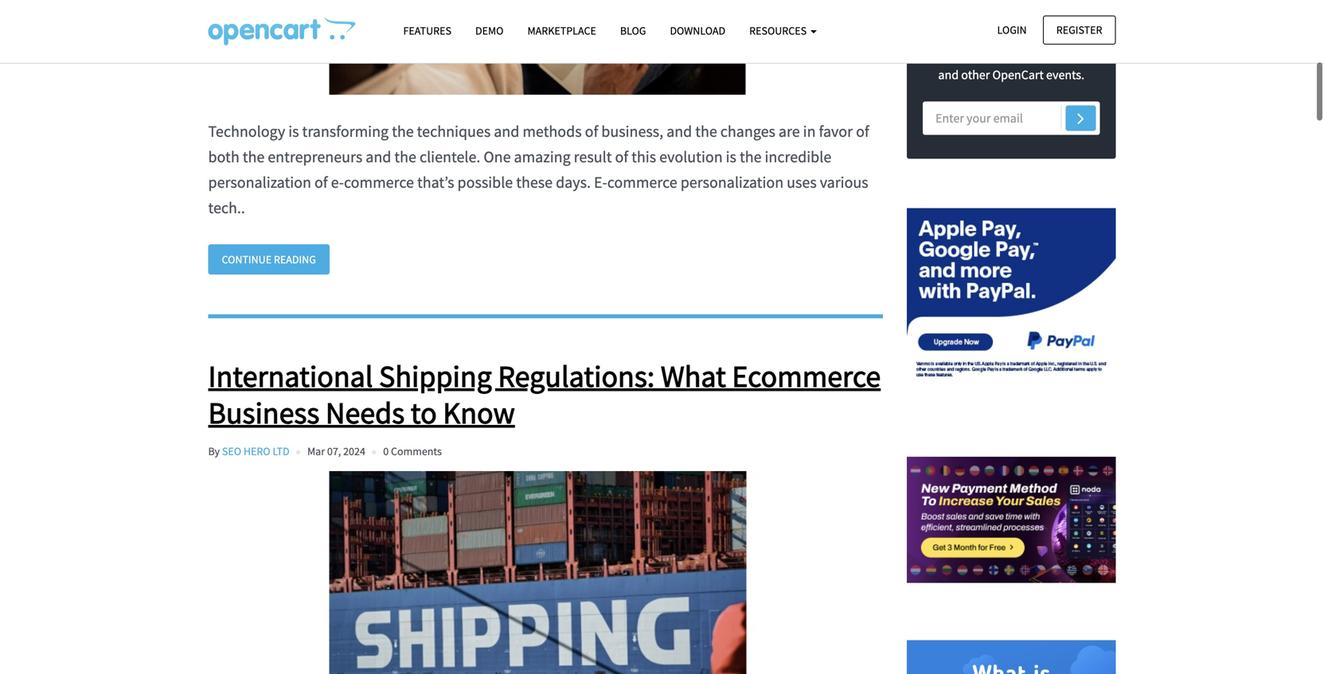 Task type: describe. For each thing, give the bounding box(es) containing it.
resources link
[[738, 17, 829, 45]]

ltd
[[273, 444, 290, 459]]

entrepreneurs
[[268, 147, 363, 167]]

our
[[994, 26, 1012, 42]]

ecommerce
[[733, 357, 881, 396]]

marketplace link
[[516, 17, 609, 45]]

opencart cloud image
[[907, 641, 1117, 675]]

the left techniques
[[392, 121, 414, 141]]

and down stay on the top of page
[[939, 67, 959, 83]]

business,
[[602, 121, 664, 141]]

and up evolution
[[667, 121, 693, 141]]

continue reading link
[[208, 244, 330, 275]]

continue
[[222, 252, 272, 267]]

events.
[[1047, 67, 1085, 83]]

informed
[[957, 47, 1006, 63]]

know
[[443, 394, 515, 432]]

to inside international shipping regulations: what ecommerce business needs to know
[[411, 394, 437, 432]]

seo hero ltd link
[[222, 444, 290, 459]]

by seo hero ltd
[[208, 444, 290, 459]]

technology
[[208, 121, 285, 141]]

one
[[484, 147, 511, 167]]

features link
[[392, 17, 464, 45]]

business
[[208, 394, 320, 432]]

blog link
[[609, 17, 658, 45]]

stay
[[933, 47, 955, 63]]

Enter your email text field
[[923, 101, 1101, 135]]

in
[[804, 121, 816, 141]]

what
[[661, 357, 726, 396]]

download
[[670, 24, 726, 38]]

paypal blog image
[[907, 191, 1117, 400]]

transforming
[[302, 121, 389, 141]]

these
[[516, 172, 553, 192]]

international shipping regulations: what ecommerce business needs to know image
[[208, 472, 868, 675]]

tech..
[[208, 198, 245, 218]]

and up releases
[[1079, 26, 1099, 42]]

result
[[574, 147, 612, 167]]

methods
[[523, 121, 582, 141]]

e-
[[594, 172, 608, 192]]

1 commerce from the left
[[344, 172, 414, 192]]

and up one
[[494, 121, 520, 141]]

mar 07, 2024
[[308, 444, 366, 459]]

possible
[[458, 172, 513, 192]]

the left clientele.
[[395, 147, 417, 167]]

hero
[[244, 444, 271, 459]]

incredible
[[765, 147, 832, 167]]

international shipping regulations: what ecommerce business needs to know
[[208, 357, 881, 432]]

both
[[208, 147, 240, 167]]

resources
[[750, 24, 809, 38]]

demo
[[476, 24, 504, 38]]

international shipping regulations: what ecommerce business needs to know link
[[208, 357, 884, 432]]

evolution
[[660, 147, 723, 167]]

are
[[779, 121, 800, 141]]

to inside "subscribe to our newsletters and stay informed of new releases and other opencart events."
[[980, 26, 991, 42]]

subscribe to our newsletters and stay informed of new releases and other opencart events.
[[925, 26, 1099, 83]]

07,
[[327, 444, 341, 459]]

personalization in e-commerce: how small businesses can stay ahead in 2024 image
[[208, 0, 868, 95]]



Task type: vqa. For each thing, say whether or not it's contained in the screenshot.
the right the are
no



Task type: locate. For each thing, give the bounding box(es) containing it.
login
[[998, 23, 1027, 37]]

login link
[[984, 16, 1041, 45]]

various
[[820, 172, 869, 192]]

0
[[383, 444, 389, 459]]

reading
[[274, 252, 316, 267]]

techniques
[[417, 121, 491, 141]]

releases
[[1047, 47, 1091, 63]]

2024
[[343, 444, 366, 459]]

2 commerce from the left
[[608, 172, 678, 192]]

personalization
[[208, 172, 311, 192], [681, 172, 784, 192]]

that's
[[417, 172, 455, 192]]

of left e-
[[315, 172, 328, 192]]

noda image
[[907, 416, 1117, 625]]

the down changes on the right top of page
[[740, 147, 762, 167]]

features
[[404, 24, 452, 38]]

the
[[392, 121, 414, 141], [696, 121, 718, 141], [243, 147, 265, 167], [395, 147, 417, 167], [740, 147, 762, 167]]

1 horizontal spatial to
[[980, 26, 991, 42]]

shipping
[[379, 357, 492, 396]]

opencart - blog image
[[208, 17, 356, 45]]

this
[[632, 147, 657, 167]]

continue reading
[[222, 252, 316, 267]]

the up evolution
[[696, 121, 718, 141]]

the down technology
[[243, 147, 265, 167]]

register
[[1057, 23, 1103, 37]]

of right favor
[[857, 121, 870, 141]]

1 horizontal spatial commerce
[[608, 172, 678, 192]]

commerce left that's
[[344, 172, 414, 192]]

0 vertical spatial is
[[289, 121, 299, 141]]

to
[[980, 26, 991, 42], [411, 394, 437, 432]]

e-
[[331, 172, 344, 192]]

commerce down this
[[608, 172, 678, 192]]

international
[[208, 357, 373, 396]]

0 horizontal spatial to
[[411, 394, 437, 432]]

0 vertical spatial to
[[980, 26, 991, 42]]

mar
[[308, 444, 325, 459]]

is
[[289, 121, 299, 141], [726, 147, 737, 167]]

register link
[[1044, 16, 1117, 45]]

regulations:
[[498, 357, 655, 396]]

1 horizontal spatial personalization
[[681, 172, 784, 192]]

personalization down evolution
[[681, 172, 784, 192]]

subscribe
[[925, 26, 978, 42]]

1 vertical spatial is
[[726, 147, 737, 167]]

amazing
[[514, 147, 571, 167]]

and
[[1079, 26, 1099, 42], [939, 67, 959, 83], [494, 121, 520, 141], [667, 121, 693, 141], [366, 147, 392, 167]]

demo link
[[464, 17, 516, 45]]

newsletters
[[1015, 26, 1076, 42]]

commerce
[[344, 172, 414, 192], [608, 172, 678, 192]]

seo
[[222, 444, 241, 459]]

comments
[[391, 444, 442, 459]]

marketplace
[[528, 24, 597, 38]]

days.
[[556, 172, 591, 192]]

to up comments
[[411, 394, 437, 432]]

new
[[1022, 47, 1045, 63]]

to left our
[[980, 26, 991, 42]]

0 horizontal spatial commerce
[[344, 172, 414, 192]]

0 comments
[[383, 444, 442, 459]]

opencart
[[993, 67, 1044, 83]]

download link
[[658, 17, 738, 45]]

of left new
[[1009, 47, 1020, 63]]

0 horizontal spatial personalization
[[208, 172, 311, 192]]

of inside "subscribe to our newsletters and stay informed of new releases and other opencart events."
[[1009, 47, 1020, 63]]

1 horizontal spatial is
[[726, 147, 737, 167]]

and down transforming on the top of page
[[366, 147, 392, 167]]

2 personalization from the left
[[681, 172, 784, 192]]

personalization up tech..
[[208, 172, 311, 192]]

is down changes on the right top of page
[[726, 147, 737, 167]]

1 vertical spatial to
[[411, 394, 437, 432]]

technology is transforming the techniques and methods of business, and the changes are in favor of both the entrepreneurs and the clientele. one amazing result of this evolution is the incredible personalization of e-commerce that's possible these days. e-commerce personalization uses various tech..
[[208, 121, 870, 218]]

uses
[[787, 172, 817, 192]]

of up result
[[585, 121, 599, 141]]

of
[[1009, 47, 1020, 63], [585, 121, 599, 141], [857, 121, 870, 141], [615, 147, 629, 167], [315, 172, 328, 192]]

1 personalization from the left
[[208, 172, 311, 192]]

clientele.
[[420, 147, 481, 167]]

blog
[[621, 24, 646, 38]]

of left this
[[615, 147, 629, 167]]

other
[[962, 67, 991, 83]]

angle right image
[[1078, 109, 1085, 128]]

changes
[[721, 121, 776, 141]]

needs
[[326, 394, 405, 432]]

by
[[208, 444, 220, 459]]

0 horizontal spatial is
[[289, 121, 299, 141]]

favor
[[819, 121, 853, 141]]

is up entrepreneurs
[[289, 121, 299, 141]]



